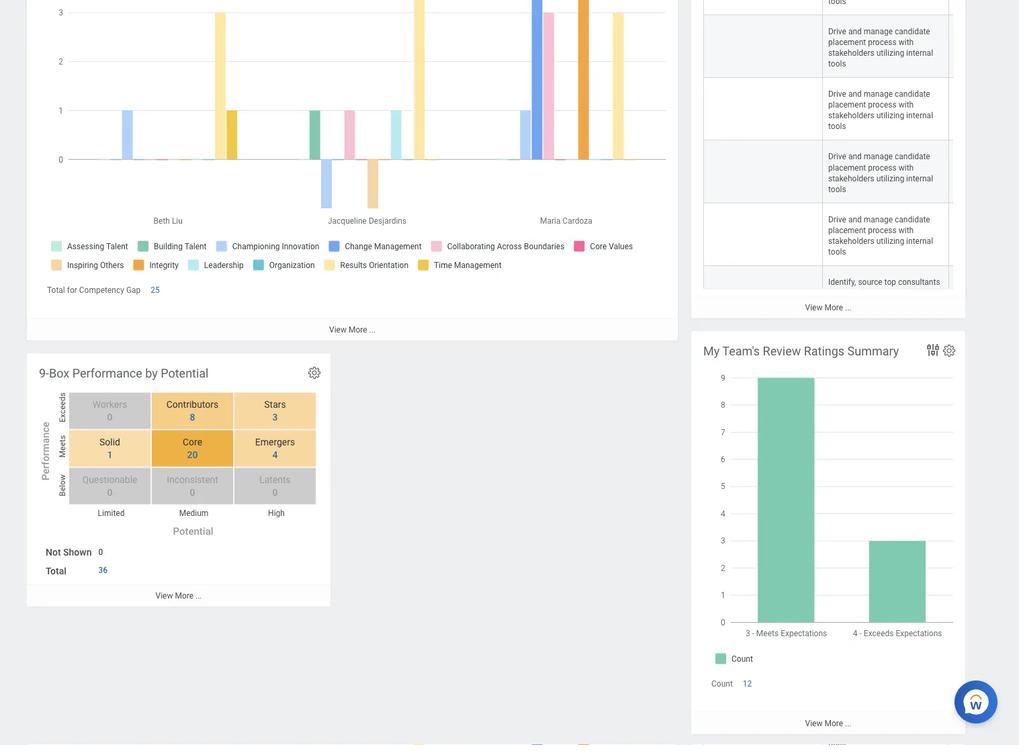 Task type: vqa. For each thing, say whether or not it's contained in the screenshot.
-
no



Task type: describe. For each thing, give the bounding box(es) containing it.
competency
[[79, 285, 124, 294]]

placement for first "drive and manage candidate placement process with stakeholders utilizing internal tools" element from the bottom of the my team's goal review ratings element
[[828, 226, 866, 235]]

4 button
[[264, 448, 280, 461]]

process for first "drive and manage candidate placement process with stakeholders utilizing internal tools" element from the bottom of the my team's goal review ratings element
[[868, 226, 897, 235]]

hourly
[[903, 310, 925, 320]]

team's
[[722, 344, 760, 359]]

total for total for competency gap
[[47, 285, 65, 294]]

solid
[[99, 436, 120, 447]]

workers
[[93, 399, 127, 410]]

my team's goal review ratings element
[[691, 0, 1019, 340]]

stakeholders for 3rd "drive and manage candidate placement process with stakeholders utilizing internal tools" element from the bottom
[[828, 111, 874, 121]]

competency gap analysis element
[[27, 0, 678, 340]]

more inside the my team's review ratings summary element
[[825, 718, 843, 728]]

... inside my team's goal review ratings element
[[845, 303, 851, 312]]

0 inside not shown 0
[[98, 547, 103, 556]]

view more ... inside my team's goal review ratings element
[[805, 303, 851, 312]]

identify, source top consultants for open contract positions, pitch potential candidates on open jobs, negotiate hourly rates row
[[703, 266, 1019, 340]]

2 utilizing from the top
[[876, 111, 904, 121]]

my team's review ratings summary element
[[691, 331, 965, 734]]

candidate for first "drive and manage candidate placement process with stakeholders utilizing internal tools" element from the bottom of the my team's goal review ratings element
[[895, 215, 930, 224]]

3 drive from the top
[[828, 152, 846, 162]]

3 manage from the top
[[864, 152, 893, 162]]

emergers
[[255, 436, 295, 447]]

stakeholders for 4th "drive and manage candidate placement process with stakeholders utilizing internal tools" element from the bottom
[[828, 49, 874, 58]]

identify, source top consultants for open contract positions, pitch potential candidates on open jobs, negotiate hourly rates
[[828, 278, 940, 330]]

candidate for fourth "drive and manage candidate placement process with stakeholders utilizing internal tools" element from the top of the my team's goal review ratings element
[[895, 152, 930, 162]]

3 drive and manage candidate placement process with stakeholders utilizing internal tools element from the top
[[828, 87, 933, 131]]

my team's review ratings summary
[[703, 344, 899, 359]]

12
[[743, 679, 752, 688]]

rates
[[828, 321, 846, 330]]

pitch
[[828, 299, 846, 309]]

candidate for 4th "drive and manage candidate placement process with stakeholders utilizing internal tools" element from the bottom
[[895, 27, 930, 36]]

more inside competency gap analysis element
[[349, 325, 367, 334]]

2 drive and manage candidate placement process with stakeholders utilizing internal tools row from the top
[[703, 78, 1019, 141]]

latents 0
[[259, 474, 291, 498]]

1 manage from the top
[[864, 27, 893, 36]]

25 button
[[151, 284, 162, 295]]

my
[[703, 344, 720, 359]]

0 for workers 0
[[107, 411, 113, 422]]

meets
[[58, 435, 67, 458]]

stakeholders for first "drive and manage candidate placement process with stakeholders utilizing internal tools" element from the bottom of the my team's goal review ratings element
[[828, 237, 874, 246]]

3 button
[[264, 411, 280, 423]]

4 drive and manage candidate placement process with stakeholders utilizing internal tools element from the top
[[828, 150, 933, 194]]

36
[[98, 566, 108, 575]]

2 manage from the top
[[864, 90, 893, 99]]

0 horizontal spatial performance
[[40, 422, 51, 480]]

jobs,
[[848, 310, 865, 320]]

2 drive from the top
[[828, 90, 846, 99]]

with for fourth "drive and manage candidate placement process with stakeholders utilizing internal tools" element from the top of the my team's goal review ratings element
[[899, 163, 914, 173]]

configure 9-box performance by potential image
[[307, 366, 322, 380]]

0 button for not shown 0
[[98, 546, 105, 557]]

3 internal from the top
[[906, 174, 933, 183]]

latents
[[259, 474, 291, 485]]

0 for questionable 0
[[107, 487, 113, 498]]

5 drive and manage candidate placement process with stakeholders utilizing internal tools element from the top
[[828, 212, 933, 257]]

total for competency gap
[[47, 285, 141, 294]]

configure and view chart data image
[[925, 342, 941, 358]]

and for 3rd "drive and manage candidate placement process with stakeholders utilizing internal tools" element from the bottom
[[848, 90, 862, 99]]

identify, source top consultants for open contract positions, pitch potential candidates on open jobs, negotiate hourly rates element
[[828, 275, 940, 330]]

2 internal from the top
[[906, 111, 933, 121]]

1 drive from the top
[[828, 27, 846, 36]]

0 vertical spatial potential
[[161, 367, 209, 381]]

8 button
[[182, 411, 197, 423]]

0 button for workers 0
[[99, 411, 115, 423]]

core 20
[[183, 436, 202, 460]]

by
[[145, 367, 158, 381]]

and for 4th "drive and manage candidate placement process with stakeholders utilizing internal tools" element from the bottom
[[848, 27, 862, 36]]

not
[[46, 547, 61, 558]]

on
[[923, 299, 932, 309]]

1 button
[[99, 448, 115, 461]]

4 drive and manage candidate placement process with stakeholders utilizing internal tools from the top
[[828, 215, 933, 257]]

process for 3rd "drive and manage candidate placement process with stakeholders utilizing internal tools" element from the bottom
[[868, 100, 897, 110]]

inconsistent 0
[[167, 474, 218, 498]]

4 utilizing from the top
[[876, 237, 904, 246]]

view more ... inside 9-box performance by potential element
[[156, 591, 202, 601]]

limited
[[98, 508, 125, 518]]

8
[[190, 411, 195, 422]]

core
[[183, 436, 202, 447]]

tools for fourth "drive and manage candidate placement process with stakeholders utilizing internal tools" element from the top of the my team's goal review ratings element
[[828, 185, 846, 194]]

0 button for latents 0
[[264, 486, 280, 499]]

total for total
[[46, 565, 66, 576]]

tools for 3rd "drive and manage candidate placement process with stakeholders utilizing internal tools" element from the bottom
[[828, 122, 846, 131]]

1 drive and manage candidate placement process with stakeholders utilizing internal tools from the top
[[828, 27, 933, 69]]

placement for fourth "drive and manage candidate placement process with stakeholders utilizing internal tools" element from the top of the my team's goal review ratings element
[[828, 163, 866, 173]]

with for 3rd "drive and manage candidate placement process with stakeholders utilizing internal tools" element from the bottom
[[899, 100, 914, 110]]

questionable 0
[[82, 474, 137, 498]]

candidate for 3rd "drive and manage candidate placement process with stakeholders utilizing internal tools" element from the bottom
[[895, 90, 930, 99]]

for inside identify, source top consultants for open contract positions, pitch potential candidates on open jobs, negotiate hourly rates
[[828, 288, 838, 298]]

placement for 3rd "drive and manage candidate placement process with stakeholders utilizing internal tools" element from the bottom
[[828, 100, 866, 110]]

workers 0
[[93, 399, 127, 422]]

count
[[711, 679, 733, 688]]



Task type: locate. For each thing, give the bounding box(es) containing it.
and for fourth "drive and manage candidate placement process with stakeholders utilizing internal tools" element from the top of the my team's goal review ratings element
[[848, 152, 862, 162]]

more inside my team's goal review ratings element
[[825, 303, 843, 312]]

4 drive and manage candidate placement process with stakeholders utilizing internal tools row from the top
[[703, 204, 1019, 266]]

0 button up 36 at the left bottom of the page
[[98, 546, 105, 557]]

3 utilizing from the top
[[876, 174, 904, 183]]

open down pitch
[[828, 310, 846, 320]]

total left 'competency'
[[47, 285, 65, 294]]

potential down the medium
[[173, 525, 213, 537]]

summary
[[848, 344, 899, 359]]

stars 3
[[264, 399, 286, 422]]

0 button down workers
[[99, 411, 115, 423]]

3 tools from the top
[[828, 185, 846, 194]]

cell
[[703, 0, 823, 16], [949, 0, 1019, 16], [703, 16, 823, 78], [949, 16, 1019, 78], [703, 78, 823, 141], [949, 78, 1019, 141], [703, 141, 823, 204], [949, 141, 1019, 204], [703, 204, 823, 266], [949, 204, 1019, 266], [703, 266, 823, 340], [949, 266, 1019, 340]]

exceeds
[[58, 392, 67, 422]]

0 inside workers 0
[[107, 411, 113, 422]]

with for 4th "drive and manage candidate placement process with stakeholders utilizing internal tools" element from the bottom
[[899, 38, 914, 47]]

1 process from the top
[[868, 38, 897, 47]]

negotiate
[[867, 310, 901, 320]]

3 with from the top
[[899, 163, 914, 173]]

row
[[703, 0, 1019, 16]]

1 internal from the top
[[906, 49, 933, 58]]

3
[[272, 411, 278, 422]]

2 drive and manage candidate placement process with stakeholders utilizing internal tools from the top
[[828, 90, 933, 131]]

performance
[[72, 367, 142, 381], [40, 422, 51, 480]]

stakeholders
[[828, 49, 874, 58], [828, 111, 874, 121], [828, 174, 874, 183], [828, 237, 874, 246]]

0 button down inconsistent
[[182, 486, 197, 499]]

contract
[[860, 288, 890, 298]]

view inside competency gap analysis element
[[329, 325, 347, 334]]

2 drive and manage candidate placement process with stakeholders utilizing internal tools element from the top
[[828, 24, 933, 69]]

below
[[58, 474, 67, 496]]

1 drive and manage candidate placement process with stakeholders utilizing internal tools row from the top
[[703, 16, 1019, 78]]

4 placement from the top
[[828, 226, 866, 235]]

...
[[369, 8, 376, 18], [845, 303, 851, 312], [369, 325, 376, 334], [195, 591, 202, 601], [845, 718, 851, 728]]

review
[[763, 344, 801, 359]]

0 up 36 at the left bottom of the page
[[98, 547, 103, 556]]

4 tools from the top
[[828, 247, 846, 257]]

1 placement from the top
[[828, 38, 866, 47]]

high
[[268, 508, 285, 518]]

configure my team's review ratings summary image
[[942, 343, 957, 358]]

drive and manage candidate placement process with stakeholders utilizing internal tools row
[[703, 16, 1019, 78], [703, 78, 1019, 141], [703, 141, 1019, 204], [703, 204, 1019, 266]]

3 candidate from the top
[[895, 152, 930, 162]]

3 stakeholders from the top
[[828, 174, 874, 183]]

placement
[[828, 38, 866, 47], [828, 100, 866, 110], [828, 163, 866, 173], [828, 226, 866, 235]]

solid 1
[[99, 436, 120, 460]]

1 vertical spatial performance
[[40, 422, 51, 480]]

1 and from the top
[[848, 27, 862, 36]]

12 button
[[743, 678, 754, 689]]

0 vertical spatial open
[[840, 288, 858, 298]]

total
[[47, 285, 65, 294], [46, 565, 66, 576]]

4 candidate from the top
[[895, 215, 930, 224]]

process for 4th "drive and manage candidate placement process with stakeholders utilizing internal tools" element from the bottom
[[868, 38, 897, 47]]

total down not
[[46, 565, 66, 576]]

consultants
[[898, 278, 940, 287]]

0 button for questionable 0
[[99, 486, 115, 499]]

tools for 4th "drive and manage candidate placement process with stakeholders utilizing internal tools" element from the bottom
[[828, 59, 846, 69]]

more
[[349, 8, 367, 18], [825, 303, 843, 312], [349, 325, 367, 334], [175, 591, 194, 601], [825, 718, 843, 728]]

0
[[107, 411, 113, 422], [107, 487, 113, 498], [190, 487, 195, 498], [272, 487, 278, 498], [98, 547, 103, 556]]

medium
[[179, 508, 208, 518]]

process for fourth "drive and manage candidate placement process with stakeholders utilizing internal tools" element from the top of the my team's goal review ratings element
[[868, 163, 897, 173]]

2 placement from the top
[[828, 100, 866, 110]]

2 process from the top
[[868, 100, 897, 110]]

20 button
[[179, 448, 200, 461]]

for inside competency gap analysis element
[[67, 285, 77, 294]]

36 button
[[98, 565, 110, 576]]

3 placement from the top
[[828, 163, 866, 173]]

25
[[151, 285, 160, 294]]

for up pitch
[[828, 288, 838, 298]]

drive
[[828, 27, 846, 36], [828, 90, 846, 99], [828, 152, 846, 162], [828, 215, 846, 224]]

more inside 9-box performance by potential element
[[175, 591, 194, 601]]

2 and from the top
[[848, 90, 862, 99]]

9-box performance by potential
[[39, 367, 209, 381]]

4 internal from the top
[[906, 237, 933, 246]]

1 with from the top
[[899, 38, 914, 47]]

0 button for inconsistent 0
[[182, 486, 197, 499]]

... inside competency gap analysis element
[[369, 325, 376, 334]]

internal
[[906, 49, 933, 58], [906, 111, 933, 121], [906, 174, 933, 183], [906, 237, 933, 246]]

0 inside latents 0
[[272, 487, 278, 498]]

2 stakeholders from the top
[[828, 111, 874, 121]]

view more ... inside the my team's review ratings summary element
[[805, 718, 851, 728]]

candidate
[[895, 27, 930, 36], [895, 90, 930, 99], [895, 152, 930, 162], [895, 215, 930, 224]]

0 button
[[99, 411, 115, 423], [99, 486, 115, 499], [182, 486, 197, 499], [264, 486, 280, 499], [98, 546, 105, 557]]

0 button down the latents on the bottom
[[264, 486, 280, 499]]

4 stakeholders from the top
[[828, 237, 874, 246]]

20
[[187, 449, 198, 460]]

contributors
[[166, 399, 218, 410]]

inconsistent
[[167, 474, 218, 485]]

potential
[[848, 299, 879, 309]]

candidates
[[881, 299, 921, 309]]

box
[[49, 367, 69, 381]]

drive and manage candidate placement process with stakeholders utilizing internal tools element
[[828, 0, 933, 6], [828, 24, 933, 69], [828, 87, 933, 131], [828, 150, 933, 194], [828, 212, 933, 257]]

0 inside questionable 0
[[107, 487, 113, 498]]

1 stakeholders from the top
[[828, 49, 874, 58]]

for
[[67, 285, 77, 294], [828, 288, 838, 298]]

0 for inconsistent 0
[[190, 487, 195, 498]]

1 drive and manage candidate placement process with stakeholders utilizing internal tools element from the top
[[828, 0, 933, 6]]

and for first "drive and manage candidate placement process with stakeholders utilizing internal tools" element from the bottom of the my team's goal review ratings element
[[848, 215, 862, 224]]

and
[[848, 27, 862, 36], [848, 90, 862, 99], [848, 152, 862, 162], [848, 215, 862, 224]]

3 process from the top
[[868, 163, 897, 173]]

process
[[868, 38, 897, 47], [868, 100, 897, 110], [868, 163, 897, 173], [868, 226, 897, 235]]

0 vertical spatial performance
[[72, 367, 142, 381]]

4 process from the top
[[868, 226, 897, 235]]

0 down the latents on the bottom
[[272, 487, 278, 498]]

0 button down "questionable"
[[99, 486, 115, 499]]

1 horizontal spatial performance
[[72, 367, 142, 381]]

open down the identify,
[[840, 288, 858, 298]]

open
[[840, 288, 858, 298], [828, 310, 846, 320]]

for left 'competency'
[[67, 285, 77, 294]]

potential up contributors
[[161, 367, 209, 381]]

not shown 0
[[46, 547, 103, 558]]

1 candidate from the top
[[895, 27, 930, 36]]

1 horizontal spatial for
[[828, 288, 838, 298]]

performance up workers
[[72, 367, 142, 381]]

... inside the my team's review ratings summary element
[[845, 718, 851, 728]]

3 drive and manage candidate placement process with stakeholders utilizing internal tools row from the top
[[703, 141, 1019, 204]]

1
[[107, 449, 113, 460]]

4 manage from the top
[[864, 215, 893, 224]]

0 for latents 0
[[272, 487, 278, 498]]

positions,
[[892, 288, 927, 298]]

3 and from the top
[[848, 152, 862, 162]]

0 inside the inconsistent 0
[[190, 487, 195, 498]]

0 down "questionable"
[[107, 487, 113, 498]]

placement for 4th "drive and manage candidate placement process with stakeholders utilizing internal tools" element from the bottom
[[828, 38, 866, 47]]

4 and from the top
[[848, 215, 862, 224]]

top
[[884, 278, 896, 287]]

4 with from the top
[[899, 226, 914, 235]]

0 horizontal spatial for
[[67, 285, 77, 294]]

shown
[[63, 547, 92, 558]]

view more ... inside competency gap analysis element
[[329, 325, 376, 334]]

potential
[[161, 367, 209, 381], [173, 525, 213, 537]]

... inside 9-box performance by potential element
[[195, 591, 202, 601]]

with for first "drive and manage candidate placement process with stakeholders utilizing internal tools" element from the bottom of the my team's goal review ratings element
[[899, 226, 914, 235]]

total inside competency gap analysis element
[[47, 285, 65, 294]]

view more ...
[[329, 8, 376, 18], [805, 303, 851, 312], [329, 325, 376, 334], [156, 591, 202, 601], [805, 718, 851, 728]]

ratings
[[804, 344, 845, 359]]

drive and manage candidate placement process with stakeholders utilizing internal tools
[[828, 27, 933, 69], [828, 90, 933, 131], [828, 152, 933, 194], [828, 215, 933, 257]]

source
[[858, 278, 882, 287]]

emergers 4
[[255, 436, 295, 460]]

tools for first "drive and manage candidate placement process with stakeholders utilizing internal tools" element from the bottom of the my team's goal review ratings element
[[828, 247, 846, 257]]

view more ... link
[[27, 2, 678, 24], [691, 296, 965, 318], [27, 318, 678, 340], [27, 585, 331, 607], [691, 712, 965, 734]]

9-box performance by potential element
[[27, 354, 331, 607]]

1 vertical spatial open
[[828, 310, 846, 320]]

9-
[[39, 367, 49, 381]]

gap
[[126, 285, 141, 294]]

2 with from the top
[[899, 100, 914, 110]]

manage
[[864, 27, 893, 36], [864, 90, 893, 99], [864, 152, 893, 162], [864, 215, 893, 224]]

contributors 8
[[166, 399, 218, 422]]

4
[[272, 449, 278, 460]]

1 vertical spatial potential
[[173, 525, 213, 537]]

3 drive and manage candidate placement process with stakeholders utilizing internal tools from the top
[[828, 152, 933, 194]]

with
[[899, 38, 914, 47], [899, 100, 914, 110], [899, 163, 914, 173], [899, 226, 914, 235]]

identify,
[[828, 278, 856, 287]]

view
[[329, 8, 347, 18], [805, 303, 823, 312], [329, 325, 347, 334], [156, 591, 173, 601], [805, 718, 823, 728]]

4 drive from the top
[[828, 215, 846, 224]]

tools
[[828, 59, 846, 69], [828, 122, 846, 131], [828, 185, 846, 194], [828, 247, 846, 257]]

questionable
[[82, 474, 137, 485]]

view more ... link inside my team's goal review ratings element
[[691, 296, 965, 318]]

1 vertical spatial total
[[46, 565, 66, 576]]

stakeholders for fourth "drive and manage candidate placement process with stakeholders utilizing internal tools" element from the top of the my team's goal review ratings element
[[828, 174, 874, 183]]

0 down workers
[[107, 411, 113, 422]]

1 tools from the top
[[828, 59, 846, 69]]

performance left the 'meets'
[[40, 422, 51, 480]]

2 tools from the top
[[828, 122, 846, 131]]

1 utilizing from the top
[[876, 49, 904, 58]]

stars
[[264, 399, 286, 410]]

utilizing
[[876, 49, 904, 58], [876, 111, 904, 121], [876, 174, 904, 183], [876, 237, 904, 246]]

view inside 9-box performance by potential element
[[156, 591, 173, 601]]

0 down inconsistent
[[190, 487, 195, 498]]

total inside 9-box performance by potential element
[[46, 565, 66, 576]]

0 vertical spatial total
[[47, 285, 65, 294]]

2 candidate from the top
[[895, 90, 930, 99]]



